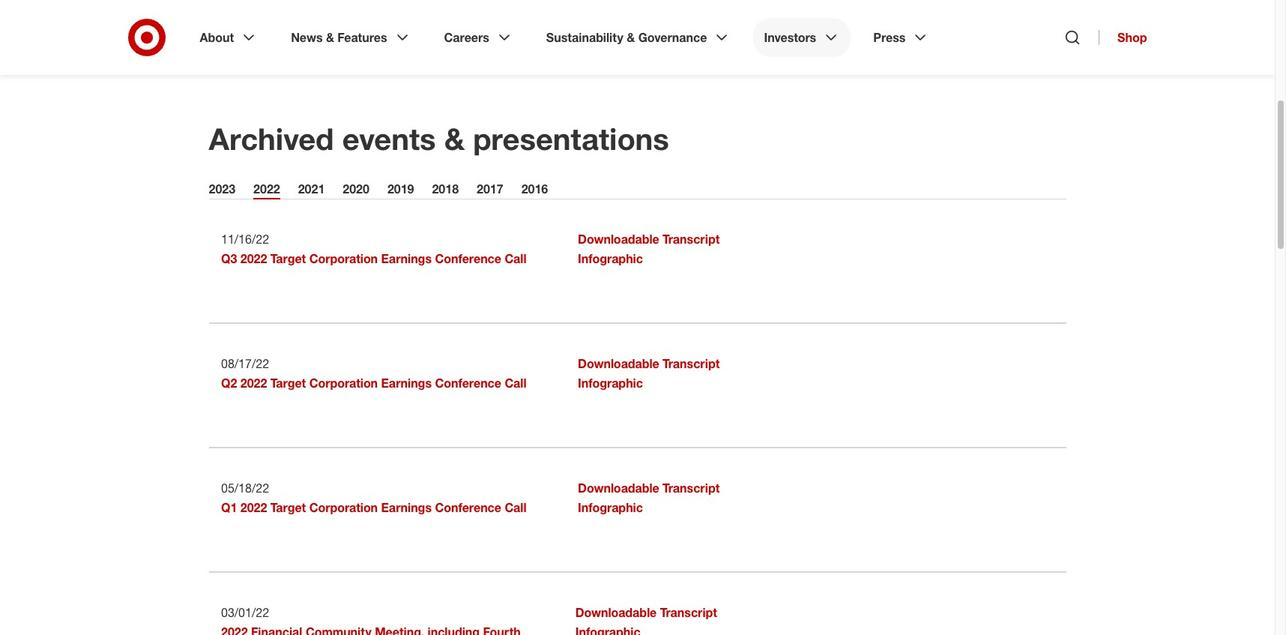 Task type: vqa. For each thing, say whether or not it's contained in the screenshot.
our on the top of page
no



Task type: locate. For each thing, give the bounding box(es) containing it.
2 vertical spatial infographic link
[[578, 500, 643, 515]]

call
[[505, 251, 526, 266], [505, 376, 526, 391], [505, 500, 526, 515]]

1 call from the top
[[505, 251, 526, 266]]

corporation
[[309, 251, 378, 266], [309, 376, 378, 391], [309, 500, 378, 515]]

target right q3
[[270, 251, 306, 266]]

1 downloadable transcript infographic from the top
[[578, 232, 720, 266]]

& left governance
[[627, 30, 635, 45]]

call inside 05/18/22 q1 2022 target corporation earnings conference call
[[505, 500, 526, 515]]

1 infographic from the top
[[578, 251, 643, 266]]

2022 inside 11/16/22 q3 2022 target corporation earnings conference call
[[240, 251, 267, 266]]

11/16/22 q3 2022 target corporation earnings conference call
[[221, 232, 526, 266]]

2 earnings from the top
[[381, 376, 431, 391]]

infographic for 08/17/22 q2 2022 target corporation earnings conference call
[[578, 376, 643, 391]]

2022
[[253, 181, 280, 196], [240, 251, 267, 266], [240, 376, 267, 391], [240, 500, 267, 515]]

0 vertical spatial target
[[270, 251, 306, 266]]

1 vertical spatial infographic
[[578, 376, 643, 391]]

2 downloadable transcript infographic from the top
[[578, 356, 720, 391]]

target right q1
[[270, 500, 306, 515]]

2022 inside archived events & presentations 'tab list'
[[253, 181, 280, 196]]

1 infographic link from the top
[[578, 251, 643, 266]]

1 conference from the top
[[435, 251, 501, 266]]

shop
[[1118, 30, 1147, 45]]

3 earnings from the top
[[381, 500, 431, 515]]

call inside 11/16/22 q3 2022 target corporation earnings conference call
[[505, 251, 526, 266]]

2019 link
[[388, 181, 414, 199]]

downloadable
[[578, 232, 659, 247], [578, 356, 659, 371], [578, 481, 659, 496], [575, 605, 657, 620]]

2 corporation from the top
[[309, 376, 378, 391]]

1 vertical spatial call
[[505, 376, 526, 391]]

2 infographic from the top
[[578, 376, 643, 391]]

3 infographic link from the top
[[578, 500, 643, 515]]

2 target from the top
[[270, 376, 306, 391]]

investors link
[[754, 18, 851, 57]]

2022 left the 2021
[[253, 181, 280, 196]]

0 horizontal spatial &
[[326, 30, 334, 45]]

2 vertical spatial earnings
[[381, 500, 431, 515]]

08/17/22 q2 2022 target corporation earnings conference call
[[221, 356, 526, 391]]

conference inside 05/18/22 q1 2022 target corporation earnings conference call
[[435, 500, 501, 515]]

conference inside 08/17/22 q2 2022 target corporation earnings conference call
[[435, 376, 501, 391]]

conference
[[435, 251, 501, 266], [435, 376, 501, 391], [435, 500, 501, 515]]

investors
[[764, 30, 817, 45]]

1 vertical spatial earnings
[[381, 376, 431, 391]]

3 conference from the top
[[435, 500, 501, 515]]

infographic link for q1 2022 target corporation earnings conference call
[[578, 500, 643, 515]]

1 target from the top
[[270, 251, 306, 266]]

sustainability & governance
[[546, 30, 707, 45]]

downloadable transcript
[[575, 605, 717, 620]]

2023 link
[[209, 181, 235, 199]]

3 infographic from the top
[[578, 500, 643, 515]]

11/16/22
[[221, 232, 269, 247]]

2022 down the 08/17/22
[[240, 376, 267, 391]]

&
[[326, 30, 334, 45], [627, 30, 635, 45], [444, 121, 465, 157]]

0 vertical spatial call
[[505, 251, 526, 266]]

transcript
[[662, 232, 720, 247], [662, 356, 720, 371], [662, 481, 720, 496], [660, 605, 717, 620]]

corporation inside 08/17/22 q2 2022 target corporation earnings conference call
[[309, 376, 378, 391]]

1 earnings from the top
[[381, 251, 431, 266]]

earnings for q2 2022 target corporation earnings conference call
[[381, 376, 431, 391]]

presentations
[[473, 121, 669, 157]]

target right q2
[[270, 376, 306, 391]]

events
[[342, 121, 436, 157]]

careers
[[444, 30, 489, 45]]

2 vertical spatial conference
[[435, 500, 501, 515]]

2022 down 11/16/22
[[240, 251, 267, 266]]

target
[[270, 251, 306, 266], [270, 376, 306, 391], [270, 500, 306, 515]]

2 conference from the top
[[435, 376, 501, 391]]

& up "2018"
[[444, 121, 465, 157]]

earnings
[[381, 251, 431, 266], [381, 376, 431, 391], [381, 500, 431, 515]]

2022 down 05/18/22
[[240, 500, 267, 515]]

3 corporation from the top
[[309, 500, 378, 515]]

earnings inside 11/16/22 q3 2022 target corporation earnings conference call
[[381, 251, 431, 266]]

2 vertical spatial infographic
[[578, 500, 643, 515]]

0 vertical spatial infographic
[[578, 251, 643, 266]]

shop link
[[1099, 30, 1147, 45]]

earnings inside 08/17/22 q2 2022 target corporation earnings conference call
[[381, 376, 431, 391]]

infographic link for q3 2022 target corporation earnings conference call
[[578, 251, 643, 266]]

target inside 11/16/22 q3 2022 target corporation earnings conference call
[[270, 251, 306, 266]]

conference inside 11/16/22 q3 2022 target corporation earnings conference call
[[435, 251, 501, 266]]

& for sustainability
[[627, 30, 635, 45]]

08/17/22
[[221, 356, 269, 371]]

3 call from the top
[[505, 500, 526, 515]]

q1
[[221, 500, 237, 515]]

1 corporation from the top
[[309, 251, 378, 266]]

0 vertical spatial infographic link
[[578, 251, 643, 266]]

downloadable transcript link
[[578, 232, 720, 247], [578, 356, 720, 371], [578, 481, 720, 496], [575, 605, 717, 620]]

earnings inside 05/18/22 q1 2022 target corporation earnings conference call
[[381, 500, 431, 515]]

transcript for 11/16/22 q3 2022 target corporation earnings conference call
[[662, 232, 720, 247]]

3 downloadable transcript infographic from the top
[[578, 481, 720, 515]]

0 vertical spatial corporation
[[309, 251, 378, 266]]

archived events & presentations
[[209, 121, 669, 157]]

downloadable transcript infographic
[[578, 232, 720, 266], [578, 356, 720, 391], [578, 481, 720, 515]]

2 call from the top
[[505, 376, 526, 391]]

2022 inside 05/18/22 q1 2022 target corporation earnings conference call
[[240, 500, 267, 515]]

2 vertical spatial corporation
[[309, 500, 378, 515]]

downloadable transcript link for 11/16/22 q3 2022 target corporation earnings conference call
[[578, 232, 720, 247]]

sustainability & governance link
[[536, 18, 742, 57]]

downloadable transcript infographic for q2 2022 target corporation earnings conference call
[[578, 356, 720, 391]]

corporation inside 11/16/22 q3 2022 target corporation earnings conference call
[[309, 251, 378, 266]]

target for 11/16/22
[[270, 251, 306, 266]]

1 vertical spatial corporation
[[309, 376, 378, 391]]

1 vertical spatial conference
[[435, 376, 501, 391]]

news & features link
[[281, 18, 422, 57]]

2 horizontal spatial &
[[627, 30, 635, 45]]

call inside 08/17/22 q2 2022 target corporation earnings conference call
[[505, 376, 526, 391]]

target inside 05/18/22 q1 2022 target corporation earnings conference call
[[270, 500, 306, 515]]

2 vertical spatial downloadable transcript infographic
[[578, 481, 720, 515]]

1 vertical spatial infographic link
[[578, 376, 643, 391]]

2 infographic link from the top
[[578, 376, 643, 391]]

0 vertical spatial conference
[[435, 251, 501, 266]]

downloadable transcript link for 08/17/22 q2 2022 target corporation earnings conference call
[[578, 356, 720, 371]]

infographic
[[578, 251, 643, 266], [578, 376, 643, 391], [578, 500, 643, 515]]

05/18/22
[[221, 481, 269, 496]]

1 vertical spatial downloadable transcript infographic
[[578, 356, 720, 391]]

2 vertical spatial call
[[505, 500, 526, 515]]

1 vertical spatial target
[[270, 376, 306, 391]]

news
[[291, 30, 323, 45]]

& right news
[[326, 30, 334, 45]]

downloadable for 11/16/22 q3 2022 target corporation earnings conference call
[[578, 232, 659, 247]]

careers link
[[434, 18, 524, 57]]

2 vertical spatial target
[[270, 500, 306, 515]]

0 vertical spatial earnings
[[381, 251, 431, 266]]

corporation inside 05/18/22 q1 2022 target corporation earnings conference call
[[309, 500, 378, 515]]

2020
[[343, 181, 370, 196]]

infographic link
[[578, 251, 643, 266], [578, 376, 643, 391], [578, 500, 643, 515]]

0 vertical spatial downloadable transcript infographic
[[578, 232, 720, 266]]

about
[[200, 30, 234, 45]]

target inside 08/17/22 q2 2022 target corporation earnings conference call
[[270, 376, 306, 391]]

3 target from the top
[[270, 500, 306, 515]]

2022 inside 08/17/22 q2 2022 target corporation earnings conference call
[[240, 376, 267, 391]]

news & features
[[291, 30, 387, 45]]

corporation for 11/16/22
[[309, 251, 378, 266]]

2022 link
[[253, 181, 280, 199]]



Task type: describe. For each thing, give the bounding box(es) containing it.
target for 08/17/22
[[270, 376, 306, 391]]

archived
[[209, 121, 334, 157]]

corporation for 08/17/22
[[309, 376, 378, 391]]

governance
[[639, 30, 707, 45]]

q1 2022 target corporation earnings conference call link
[[221, 500, 526, 515]]

q3
[[221, 251, 237, 266]]

1 horizontal spatial &
[[444, 121, 465, 157]]

features
[[338, 30, 387, 45]]

2022 for 05/18/22
[[240, 500, 267, 515]]

downloadable transcript infographic for q1 2022 target corporation earnings conference call
[[578, 481, 720, 515]]

q2
[[221, 376, 237, 391]]

transcript for 05/18/22 q1 2022 target corporation earnings conference call
[[662, 481, 720, 496]]

infographic for 11/16/22 q3 2022 target corporation earnings conference call
[[578, 251, 643, 266]]

05/18/22 q1 2022 target corporation earnings conference call
[[221, 481, 526, 515]]

earnings for q1 2022 target corporation earnings conference call
[[381, 500, 431, 515]]

2021 link
[[298, 181, 325, 199]]

press
[[874, 30, 906, 45]]

downloadable for 05/18/22 q1 2022 target corporation earnings conference call
[[578, 481, 659, 496]]

2023
[[209, 181, 235, 196]]

2018
[[432, 181, 459, 196]]

press link
[[863, 18, 940, 57]]

target for 05/18/22
[[270, 500, 306, 515]]

2022 for 11/16/22
[[240, 251, 267, 266]]

2016 link
[[522, 181, 548, 199]]

2017
[[477, 181, 504, 196]]

2019
[[388, 181, 414, 196]]

transcript for 08/17/22 q2 2022 target corporation earnings conference call
[[662, 356, 720, 371]]

call for 11/16/22 q3 2022 target corporation earnings conference call
[[505, 251, 526, 266]]

downloadable transcript infographic for q3 2022 target corporation earnings conference call
[[578, 232, 720, 266]]

conference for q1 2022 target corporation earnings conference call
[[435, 500, 501, 515]]

2021
[[298, 181, 325, 196]]

call for 08/17/22 q2 2022 target corporation earnings conference call
[[505, 376, 526, 391]]

2020 link
[[343, 181, 370, 199]]

earnings for q3 2022 target corporation earnings conference call
[[381, 251, 431, 266]]

& for news
[[326, 30, 334, 45]]

downloadable for 08/17/22 q2 2022 target corporation earnings conference call
[[578, 356, 659, 371]]

sustainability
[[546, 30, 624, 45]]

call for 05/18/22 q1 2022 target corporation earnings conference call
[[505, 500, 526, 515]]

infographic link for q2 2022 target corporation earnings conference call
[[578, 376, 643, 391]]

2017 link
[[477, 181, 504, 199]]

2018 link
[[432, 181, 459, 199]]

conference for q2 2022 target corporation earnings conference call
[[435, 376, 501, 391]]

q2 2022 target corporation earnings conference call link
[[221, 376, 526, 391]]

corporation for 05/18/22
[[309, 500, 378, 515]]

about link
[[189, 18, 269, 57]]

q3 2022 target corporation earnings conference call link
[[221, 251, 526, 266]]

03/01/22
[[221, 605, 269, 620]]

downloadable transcript link for 05/18/22 q1 2022 target corporation earnings conference call
[[578, 481, 720, 496]]

2022 for 08/17/22
[[240, 376, 267, 391]]

archived events & presentations tab list
[[209, 181, 1067, 199]]

infographic for 05/18/22 q1 2022 target corporation earnings conference call
[[578, 500, 643, 515]]

conference for q3 2022 target corporation earnings conference call
[[435, 251, 501, 266]]

2016
[[522, 181, 548, 196]]



